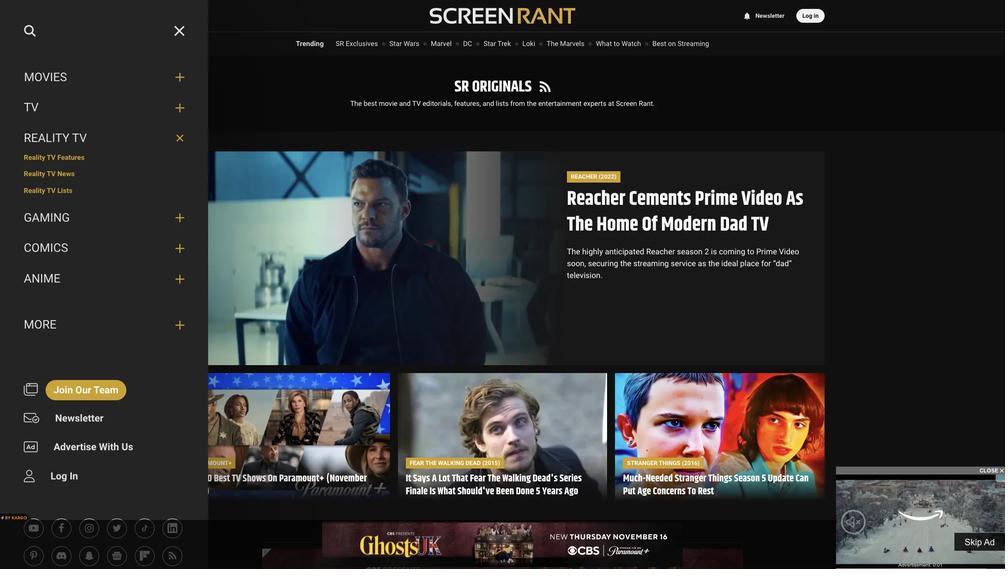 Task type: vqa. For each thing, say whether or not it's contained in the screenshot.
Advertisement region
no



Task type: describe. For each thing, give the bounding box(es) containing it.
sr originals the best movie and tv editorials, features, and lists from the entertainment experts at screen rant.
[[350, 75, 655, 108]]

0 vertical spatial what
[[596, 40, 612, 48]]

reality tv news link
[[24, 170, 184, 179]]

best inside paramount+ the 30 best tv shows on paramount+ (november 2023)
[[214, 472, 230, 487]]

cements
[[629, 184, 691, 215]]

advertise with us link
[[46, 438, 141, 459]]

sr for originals
[[454, 75, 469, 99]]

dc link
[[463, 40, 472, 48]]

the up a
[[425, 460, 437, 467]]

dc
[[463, 40, 472, 48]]

is
[[711, 247, 717, 257]]

reality for reality tv
[[24, 131, 69, 145]]

reality tv lists link
[[24, 187, 184, 196]]

close ✕ button
[[836, 467, 1005, 475]]

2023)
[[188, 485, 209, 500]]

reality tv features
[[24, 154, 85, 162]]

star wars link
[[389, 40, 419, 48]]

join
[[54, 385, 73, 396]]

(2015)
[[482, 460, 500, 467]]

the inside paramount+ the 30 best tv shows on paramount+ (november 2023)
[[188, 472, 201, 487]]

experts
[[583, 100, 606, 108]]

been
[[496, 485, 514, 500]]

sr exclusives link
[[336, 40, 378, 48]]

us
[[122, 442, 133, 454]]

join our team link
[[46, 381, 126, 401]]

tv down 'movies'
[[24, 101, 39, 115]]

concerns
[[653, 485, 686, 500]]

sr for exclusives
[[336, 40, 344, 48]]

trending
[[296, 40, 324, 48]]

join our team
[[54, 385, 119, 396]]

season
[[677, 247, 703, 257]]

close ✕
[[980, 468, 1004, 474]]

shows
[[243, 472, 266, 487]]

tv inside reacher (2022) reacher cements prime video as the home of modern dad tv
[[751, 210, 769, 240]]

best
[[364, 100, 377, 108]]

to
[[687, 485, 696, 500]]

needed
[[646, 472, 673, 487]]

5 inside the fear the walking dead (2015) it says a lot that fear the walking dead's series finale is what should've been done 5 years ago
[[536, 485, 540, 500]]

loki link
[[522, 40, 535, 48]]

at
[[608, 100, 614, 108]]

soon,
[[567, 259, 586, 269]]

the inside reacher (2022) reacher cements prime video as the home of modern dad tv
[[567, 210, 593, 240]]

comics link
[[24, 241, 168, 256]]

reacher (2022) reacher cements prime video as the home of modern dad tv
[[567, 174, 803, 240]]

coming
[[719, 247, 745, 257]]

video inside reacher (2022) reacher cements prime video as the home of modern dad tv
[[741, 184, 782, 215]]

dead's
[[533, 472, 558, 487]]

close
[[980, 468, 998, 474]]

from
[[510, 100, 525, 108]]

paramount+ the 30 best tv shows on paramount+ (november 2023)
[[188, 460, 367, 500]]

features
[[57, 154, 85, 162]]

✕
[[1000, 468, 1004, 474]]

streaming
[[677, 40, 709, 48]]

lot
[[439, 472, 450, 487]]

"dad"
[[773, 259, 792, 269]]

star for star trek
[[484, 40, 496, 48]]

marvel link
[[431, 40, 452, 48]]

dad
[[720, 210, 747, 240]]

marvel
[[431, 40, 452, 48]]

tv left lists
[[47, 187, 56, 195]]

team
[[94, 385, 119, 396]]

as
[[698, 259, 706, 269]]

season
[[734, 472, 760, 487]]

tv left 'news'
[[47, 170, 56, 178]]

place
[[740, 259, 759, 269]]

1 horizontal spatial the
[[620, 259, 631, 269]]

troy looking at charlie in fear the walking dead season 8 episode 8 image
[[398, 374, 607, 507]]

prime inside reacher (2022) reacher cements prime video as the home of modern dad tv
[[695, 184, 738, 215]]

anticipated
[[605, 247, 644, 257]]

skip
[[965, 538, 982, 548]]

sr exclusives
[[336, 40, 378, 48]]

0 horizontal spatial fear
[[410, 460, 424, 467]]

on
[[668, 40, 676, 48]]

0 vertical spatial best
[[652, 40, 666, 48]]

reality tv features link
[[24, 154, 184, 163]]

1 horizontal spatial newsletter link
[[743, 12, 784, 19]]

reacher cements prime video as the home of modern dad tv link
[[567, 184, 803, 240]]

tv up "features" at top left
[[72, 131, 87, 145]]

is
[[430, 485, 436, 500]]

what to watch
[[596, 40, 641, 48]]

that
[[452, 472, 468, 487]]

the 30 best tv shows on paramount+ (november 2023) link
[[188, 472, 382, 500]]

reality tv link
[[24, 131, 168, 146]]

the highly anticipated reacher season 2 is coming to prime video soon, securing the streaming service as the ideal place for "dad" television.
[[567, 247, 799, 280]]

best on streaming link
[[652, 40, 709, 48]]

streaming
[[633, 259, 669, 269]]

log inside log in link
[[50, 471, 67, 483]]

screenrant logo image
[[429, 8, 576, 24]]

the inside sr originals the best movie and tv editorials, features, and lists from the entertainment experts at screen rant.
[[527, 100, 537, 108]]

wars
[[404, 40, 419, 48]]

0 vertical spatial stranger
[[627, 460, 658, 467]]

the down '(2015)'
[[488, 472, 501, 487]]

1 vertical spatial fear
[[470, 472, 486, 487]]

screen
[[616, 100, 637, 108]]

the marvels
[[547, 40, 584, 48]]

ideal
[[721, 259, 738, 269]]

on
[[268, 472, 277, 487]]

a
[[432, 472, 437, 487]]

movie
[[379, 100, 397, 108]]

prime inside "the highly anticipated reacher season 2 is coming to prime video soon, securing the streaming service as the ideal place for "dad" television."
[[756, 247, 777, 257]]

0 horizontal spatial newsletter link
[[47, 409, 111, 430]]

reality tv news
[[24, 170, 75, 178]]

watch
[[621, 40, 641, 48]]

1 vertical spatial paramount+
[[279, 472, 324, 487]]

highly
[[582, 247, 603, 257]]

update
[[768, 472, 794, 487]]

tv inside paramount+ the 30 best tv shows on paramount+ (november 2023)
[[232, 472, 241, 487]]

ad
[[984, 538, 995, 548]]

advertisement:
[[898, 563, 932, 568]]

reality tv lists
[[24, 187, 72, 195]]

0 horizontal spatial to
[[614, 40, 620, 48]]

0 horizontal spatial paramount+
[[192, 460, 232, 467]]



Task type: locate. For each thing, give the bounding box(es) containing it.
best
[[652, 40, 666, 48], [214, 472, 230, 487]]

0 vertical spatial log
[[802, 12, 812, 19]]

says
[[413, 472, 430, 487]]

0 vertical spatial to
[[614, 40, 620, 48]]

5
[[762, 472, 766, 487], [536, 485, 540, 500]]

put
[[623, 485, 636, 500]]

1 vertical spatial log
[[50, 471, 67, 483]]

0 horizontal spatial stranger
[[627, 460, 658, 467]]

tv
[[412, 100, 421, 108], [24, 101, 39, 115], [72, 131, 87, 145], [47, 154, 56, 162], [47, 170, 56, 178], [47, 187, 56, 195], [751, 210, 769, 240], [232, 472, 241, 487]]

tv up reality tv news
[[47, 154, 56, 162]]

log in inside log in link
[[50, 471, 78, 483]]

2 reality from the top
[[24, 154, 45, 162]]

reality up the reality tv features
[[24, 131, 69, 145]]

2 and from the left
[[483, 100, 494, 108]]

star for star wars
[[389, 40, 402, 48]]

the right from
[[527, 100, 537, 108]]

best on streaming
[[652, 40, 709, 48]]

0 horizontal spatial and
[[399, 100, 411, 108]]

1 star from the left
[[389, 40, 402, 48]]

0 horizontal spatial the
[[527, 100, 537, 108]]

skip ad
[[965, 538, 995, 548]]

fear
[[410, 460, 424, 467], [470, 472, 486, 487]]

1 vertical spatial log in
[[50, 471, 78, 483]]

it
[[406, 472, 411, 487]]

walking left dead's
[[502, 472, 531, 487]]

the up highly
[[567, 210, 593, 240]]

log
[[802, 12, 812, 19], [50, 471, 67, 483]]

in inside log in link
[[70, 471, 78, 483]]

4 reality from the top
[[24, 187, 45, 195]]

1 vertical spatial reacher
[[567, 184, 625, 215]]

5 left update on the bottom
[[762, 472, 766, 487]]

1 horizontal spatial sr
[[454, 75, 469, 99]]

reality down reality tv news
[[24, 187, 45, 195]]

of
[[642, 210, 657, 240]]

stranger down (2016)
[[675, 472, 706, 487]]

loki
[[522, 40, 535, 48]]

tv link
[[24, 101, 168, 115]]

the left best
[[350, 100, 362, 108]]

video up "dad"
[[779, 247, 799, 257]]

1 vertical spatial newsletter
[[55, 413, 104, 424]]

0 vertical spatial in
[[814, 12, 819, 19]]

features,
[[454, 100, 481, 108]]

years
[[542, 485, 563, 500]]

originals
[[472, 75, 532, 99]]

0 horizontal spatial walking
[[438, 460, 464, 467]]

1 horizontal spatial things
[[708, 472, 732, 487]]

video left as
[[741, 184, 782, 215]]

1 horizontal spatial stranger
[[675, 472, 706, 487]]

what left watch at right
[[596, 40, 612, 48]]

1 vertical spatial to
[[747, 247, 754, 257]]

1 reality from the top
[[24, 131, 69, 145]]

much-
[[623, 472, 646, 487]]

0 vertical spatial reacher
[[571, 174, 597, 180]]

tv inside sr originals the best movie and tv editorials, features, and lists from the entertainment experts at screen rant.
[[412, 100, 421, 108]]

sr left exclusives
[[336, 40, 344, 48]]

with
[[99, 442, 119, 454]]

30
[[203, 472, 212, 487]]

1 vertical spatial what
[[438, 485, 456, 500]]

0 vertical spatial things
[[659, 460, 680, 467]]

1 horizontal spatial star
[[484, 40, 496, 48]]

to inside "the highly anticipated reacher season 2 is coming to prime video soon, securing the streaming service as the ideal place for "dad" television."
[[747, 247, 754, 257]]

marvels
[[560, 40, 584, 48]]

and right 'movie'
[[399, 100, 411, 108]]

0 horizontal spatial best
[[214, 472, 230, 487]]

comics
[[24, 241, 68, 255]]

1 vertical spatial prime
[[756, 247, 777, 257]]

paramount+ link
[[188, 458, 236, 469]]

paramount+ up 30
[[192, 460, 232, 467]]

the left marvels
[[547, 40, 558, 48]]

should've
[[457, 485, 494, 500]]

reality for reality tv news
[[24, 170, 45, 178]]

video player region
[[836, 475, 1005, 570]]

reacher inside "the highly anticipated reacher season 2 is coming to prime video soon, securing the streaming service as the ideal place for "dad" television."
[[646, 247, 675, 257]]

service
[[671, 259, 696, 269]]

2 star from the left
[[484, 40, 496, 48]]

0 vertical spatial sr
[[336, 40, 344, 48]]

and left lists
[[483, 100, 494, 108]]

0 vertical spatial fear
[[410, 460, 424, 467]]

reacher down reacher (2022) link
[[567, 184, 625, 215]]

0 vertical spatial prime
[[695, 184, 738, 215]]

stranger
[[627, 460, 658, 467], [675, 472, 706, 487]]

star left trek
[[484, 40, 496, 48]]

0 horizontal spatial newsletter
[[55, 413, 104, 424]]

0 horizontal spatial prime
[[695, 184, 738, 215]]

paramount+ right on
[[279, 472, 324, 487]]

fear down dead
[[470, 472, 486, 487]]

fear up says
[[410, 460, 424, 467]]

what right is
[[438, 485, 456, 500]]

1 vertical spatial stranger
[[675, 472, 706, 487]]

to up place
[[747, 247, 754, 257]]

paramount+
[[192, 460, 232, 467], [279, 472, 324, 487]]

entertainment
[[538, 100, 582, 108]]

reacher (2022) link
[[567, 172, 620, 183]]

walking up "lot"
[[438, 460, 464, 467]]

tv left shows
[[232, 472, 241, 487]]

0 horizontal spatial star
[[389, 40, 402, 48]]

1 horizontal spatial fear
[[470, 472, 486, 487]]

the inside "the highly anticipated reacher season 2 is coming to prime video soon, securing the streaming service as the ideal place for "dad" television."
[[567, 247, 580, 257]]

series
[[559, 472, 582, 487]]

rest
[[698, 485, 714, 500]]

reality up reality tv lists in the top left of the page
[[24, 170, 45, 178]]

reality for reality tv lists
[[24, 187, 45, 195]]

1 horizontal spatial log in
[[802, 12, 819, 19]]

1 horizontal spatial in
[[814, 12, 819, 19]]

best left on
[[652, 40, 666, 48]]

1 horizontal spatial walking
[[502, 472, 531, 487]]

video
[[741, 184, 782, 215], [779, 247, 799, 257]]

log in link
[[43, 467, 86, 488]]

0 horizontal spatial log
[[50, 471, 67, 483]]

news
[[57, 170, 75, 178]]

the right as
[[708, 259, 719, 269]]

(november
[[326, 472, 367, 487]]

star wars
[[389, 40, 419, 48]]

1 vertical spatial best
[[214, 472, 230, 487]]

1 vertical spatial things
[[708, 472, 732, 487]]

star left wars
[[389, 40, 402, 48]]

movies link
[[24, 70, 168, 85]]

done
[[516, 485, 534, 500]]

stranger up much-
[[627, 460, 658, 467]]

1 vertical spatial in
[[70, 471, 78, 483]]

1 horizontal spatial what
[[596, 40, 612, 48]]

1 horizontal spatial paramount+
[[279, 472, 324, 487]]

the inside sr originals the best movie and tv editorials, features, and lists from the entertainment experts at screen rant.
[[350, 100, 362, 108]]

1 and from the left
[[399, 100, 411, 108]]

as
[[786, 184, 803, 215]]

fear the walking dead (2015) it says a lot that fear the walking dead's series finale is what should've been done 5 years ago
[[406, 460, 582, 500]]

2 horizontal spatial the
[[708, 259, 719, 269]]

eleven and mike from stranger things image
[[615, 374, 825, 507]]

dead
[[466, 460, 481, 467]]

it says a lot that fear the walking dead's series finale is what should've been done 5 years ago link
[[406, 472, 599, 500]]

1 horizontal spatial log
[[802, 12, 812, 19]]

5 inside the stranger things (2016) much-needed stranger things season 5 update can put age concerns to rest
[[762, 472, 766, 487]]

to left watch at right
[[614, 40, 620, 48]]

in
[[814, 12, 819, 19], [70, 471, 78, 483]]

1 vertical spatial newsletter link
[[47, 409, 111, 430]]

ago
[[564, 485, 578, 500]]

best right 30
[[214, 472, 230, 487]]

reacher up "streaming"
[[646, 247, 675, 257]]

star
[[389, 40, 402, 48], [484, 40, 496, 48]]

sr up features,
[[454, 75, 469, 99]]

1 vertical spatial video
[[779, 247, 799, 257]]

securing
[[588, 259, 618, 269]]

reacher
[[571, 174, 597, 180], [567, 184, 625, 215], [646, 247, 675, 257]]

0 vertical spatial paramount+
[[192, 460, 232, 467]]

tv right dad
[[751, 210, 769, 240]]

exclusives
[[346, 40, 378, 48]]

2
[[705, 247, 709, 257]]

log in
[[802, 12, 819, 19], [50, 471, 78, 483]]

finale
[[406, 485, 428, 500]]

things left 'season'
[[708, 472, 732, 487]]

things up needed
[[659, 460, 680, 467]]

0 vertical spatial video
[[741, 184, 782, 215]]

0 vertical spatial log in
[[802, 12, 819, 19]]

1 vertical spatial walking
[[502, 472, 531, 487]]

the left 30
[[188, 472, 201, 487]]

jack reacher standing tall while captured in reacher season 2 image
[[180, 152, 567, 366]]

the down anticipated
[[620, 259, 631, 269]]

1 horizontal spatial prime
[[756, 247, 777, 257]]

the up soon,
[[567, 247, 580, 257]]

video inside "the highly anticipated reacher season 2 is coming to prime video soon, securing the streaming service as the ideal place for "dad" television."
[[779, 247, 799, 257]]

0 horizontal spatial sr
[[336, 40, 344, 48]]

1 horizontal spatial and
[[483, 100, 494, 108]]

0:01
[[933, 563, 943, 568]]

fear the walking dead (2015) link
[[406, 458, 504, 469]]

0 horizontal spatial in
[[70, 471, 78, 483]]

0 horizontal spatial things
[[659, 460, 680, 467]]

1 horizontal spatial 5
[[762, 472, 766, 487]]

3 reality from the top
[[24, 170, 45, 178]]

0 horizontal spatial what
[[438, 485, 456, 500]]

gaming link
[[24, 211, 168, 226]]

reacher left (2022)
[[571, 174, 597, 180]]

reality for reality tv features
[[24, 154, 45, 162]]

sr inside sr originals the best movie and tv editorials, features, and lists from the entertainment experts at screen rant.
[[454, 75, 469, 99]]

the
[[547, 40, 558, 48], [350, 100, 362, 108], [567, 210, 593, 240], [567, 247, 580, 257], [425, 460, 437, 467], [188, 472, 201, 487], [488, 472, 501, 487]]

2 vertical spatial reacher
[[646, 247, 675, 257]]

lists
[[496, 100, 509, 108]]

5 right done
[[536, 485, 540, 500]]

1 horizontal spatial best
[[652, 40, 666, 48]]

editorials,
[[423, 100, 452, 108]]

0 vertical spatial newsletter link
[[743, 12, 784, 19]]

0 vertical spatial newsletter
[[755, 12, 784, 19]]

newsletter
[[755, 12, 784, 19], [55, 413, 104, 424]]

(2022)
[[599, 174, 617, 180]]

0 horizontal spatial 5
[[536, 485, 540, 500]]

advertise
[[54, 442, 96, 454]]

advertisement: 0:01
[[898, 563, 943, 568]]

paramount+ shows - lawmen bass reeves, good fight, special ops lioness, frasier, tulsa king, 1883 image
[[180, 374, 390, 507]]

tv left "editorials,"
[[412, 100, 421, 108]]

1 vertical spatial sr
[[454, 75, 469, 99]]

1 horizontal spatial newsletter
[[755, 12, 784, 19]]

reality up reality tv news
[[24, 154, 45, 162]]

rant.
[[639, 100, 655, 108]]

movies
[[24, 70, 67, 84]]

0 vertical spatial walking
[[438, 460, 464, 467]]

0 horizontal spatial log in
[[50, 471, 78, 483]]

what inside the fear the walking dead (2015) it says a lot that fear the walking dead's series finale is what should've been done 5 years ago
[[438, 485, 456, 500]]

television.
[[567, 271, 603, 280]]

1 horizontal spatial to
[[747, 247, 754, 257]]



